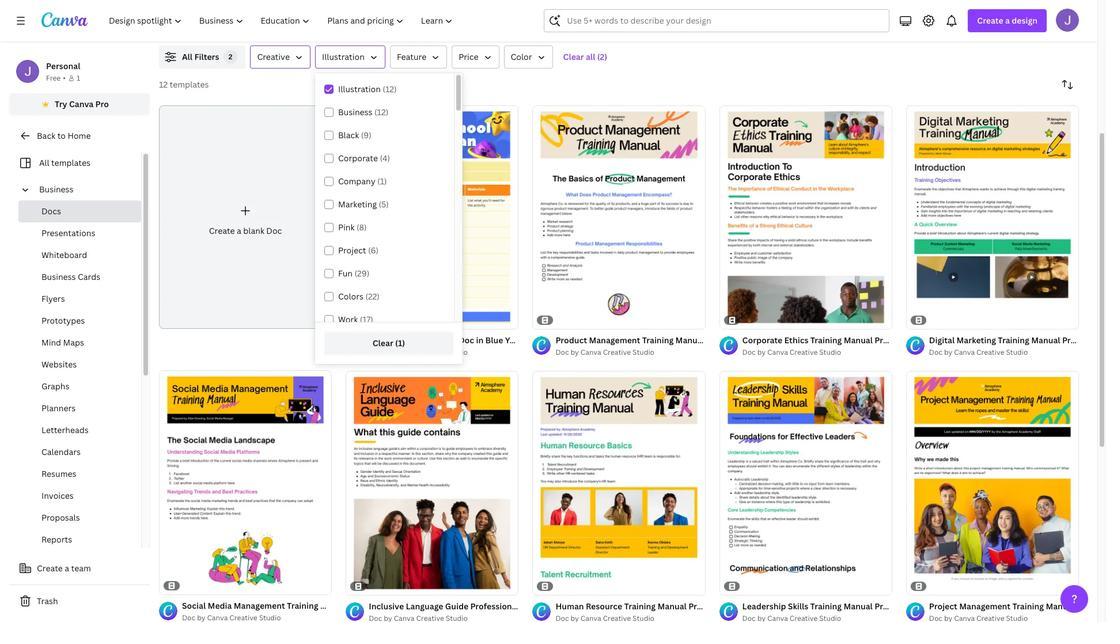 Task type: describe. For each thing, give the bounding box(es) containing it.
price
[[459, 51, 479, 62]]

feature
[[397, 51, 427, 62]]

flyers link
[[18, 288, 141, 310]]

(29)
[[355, 268, 370, 279]]

business for business (12)
[[338, 107, 373, 118]]

jacob simon image
[[1056, 9, 1080, 32]]

Sort by button
[[1056, 73, 1080, 96]]

product management training manual professional doc in yellow green pink playful professional style image
[[533, 105, 706, 329]]

invoices link
[[18, 485, 141, 507]]

style
[[576, 335, 596, 346]]

marketing (5)
[[338, 199, 389, 210]]

cards
[[78, 271, 100, 282]]

creative button
[[250, 46, 311, 69]]

illustration for illustration (12)
[[338, 84, 381, 95]]

clear for clear all (2)
[[563, 51, 584, 62]]

3d
[[563, 335, 574, 346]]

clear (1)
[[373, 338, 405, 349]]

by inside preschool lesson plan doc in blue yellow orange 3d style doc by canva creative studio
[[384, 348, 392, 358]]

leadership skills training manual professional doc in yellow green purple playful professional style image
[[720, 371, 893, 595]]

corporate (4)
[[338, 153, 390, 164]]

pink
[[338, 222, 355, 233]]

work
[[338, 314, 358, 325]]

calendars link
[[18, 441, 141, 463]]

team
[[71, 563, 91, 574]]

back to home link
[[9, 124, 150, 148]]

price button
[[452, 46, 499, 69]]

create a design
[[978, 15, 1038, 26]]

websites link
[[18, 354, 141, 376]]

presentations link
[[18, 222, 141, 244]]

lesson
[[410, 335, 438, 346]]

12 templates
[[159, 79, 209, 90]]

black
[[338, 130, 359, 141]]

clear all (2)
[[563, 51, 608, 62]]

whiteboard
[[41, 250, 87, 261]]

reports link
[[18, 529, 141, 551]]

graphs link
[[18, 376, 141, 398]]

illustration button
[[315, 46, 386, 69]]

create a team
[[37, 563, 91, 574]]

all templates link
[[16, 152, 134, 174]]

human resource training manual professional doc in beige yellow pink playful professional style image
[[533, 371, 706, 595]]

business for business
[[39, 184, 74, 195]]

back to home
[[37, 130, 91, 141]]

canva for digital marketing training manual professional doc in green purple yellow playful professional style image
[[955, 348, 975, 358]]

planners link
[[18, 398, 141, 420]]

corporate ethics training manual professional doc in yellow orange green playful professional style image
[[720, 105, 893, 329]]

create a blank doc
[[209, 225, 282, 236]]

whiteboard link
[[18, 244, 141, 266]]

by for project management training manual professional doc in yellow black white playful professional style image
[[945, 348, 953, 358]]

(1) for company (1)
[[378, 176, 387, 187]]

clear for clear (1)
[[373, 338, 394, 349]]

letterheads
[[41, 425, 89, 436]]

canva inside preschool lesson plan doc in blue yellow orange 3d style doc by canva creative studio
[[394, 348, 415, 358]]

free
[[46, 73, 61, 83]]

doc by canva creative studio link for project management training manual professional doc in yellow black white playful professional style image
[[930, 347, 1080, 359]]

in
[[476, 335, 484, 346]]

business for business cards
[[41, 271, 76, 282]]

corporate
[[338, 153, 378, 164]]

project management training manual professional doc in yellow black white playful professional style image
[[906, 371, 1080, 595]]

create a team button
[[9, 557, 150, 580]]

studio for project management training manual professional doc in yellow black white playful professional style image
[[1007, 348, 1028, 358]]

try canva pro button
[[9, 93, 150, 115]]

back
[[37, 130, 55, 141]]

filters
[[194, 51, 219, 62]]

(4)
[[380, 153, 390, 164]]

studio inside preschool lesson plan doc in blue yellow orange 3d style doc by canva creative studio
[[446, 348, 468, 358]]

•
[[63, 73, 66, 83]]

free •
[[46, 73, 66, 83]]

social media management training manual professional doc in yellow purple blue playful professional style image
[[159, 371, 332, 595]]

doc by canva creative studio for doc by canva creative studio link associated with project management training manual professional doc in yellow black white playful professional style image
[[930, 348, 1028, 358]]

company
[[338, 176, 376, 187]]

(6)
[[368, 245, 379, 256]]

invoices
[[41, 490, 74, 501]]

digital marketing training manual professional doc in green purple yellow playful professional style image
[[906, 105, 1080, 329]]

work (17)
[[338, 314, 373, 325]]

presentations
[[41, 228, 95, 239]]

try canva pro
[[55, 99, 109, 110]]

doc by canva creative studio link for 'human resource training manual professional doc in beige yellow pink playful professional style' image
[[556, 347, 706, 359]]

creative inside preschool lesson plan doc in blue yellow orange 3d style doc by canva creative studio
[[416, 348, 444, 358]]

(9)
[[361, 130, 372, 141]]

studio for leadership skills training manual professional doc in yellow green purple playful professional style 'image'
[[820, 348, 842, 358]]

(22)
[[366, 291, 380, 302]]

a for blank
[[237, 225, 241, 236]]

prototypes
[[41, 315, 85, 326]]

inclusive language guide professional doc in orange yellow purple playful professional style image
[[346, 371, 519, 595]]

project
[[338, 245, 366, 256]]

top level navigation element
[[101, 9, 463, 32]]

mind
[[41, 337, 61, 348]]

blank
[[243, 225, 265, 236]]

2
[[229, 52, 233, 62]]

(12) for business (12)
[[375, 107, 389, 118]]



Task type: vqa. For each thing, say whether or not it's contained in the screenshot.


Task type: locate. For each thing, give the bounding box(es) containing it.
proposals link
[[18, 507, 141, 529]]

preschool
[[369, 335, 408, 346]]

reports
[[41, 534, 72, 545]]

project (6)
[[338, 245, 379, 256]]

0 horizontal spatial all
[[39, 157, 49, 168]]

colors (22)
[[338, 291, 380, 302]]

mind maps
[[41, 337, 84, 348]]

templates for all templates
[[51, 157, 90, 168]]

create
[[978, 15, 1004, 26], [209, 225, 235, 236], [37, 563, 63, 574]]

0 vertical spatial illustration
[[322, 51, 365, 62]]

12
[[159, 79, 168, 90]]

clear
[[563, 51, 584, 62], [373, 338, 394, 349]]

blue
[[486, 335, 503, 346]]

2 doc by canva creative studio from the left
[[743, 348, 842, 358]]

try
[[55, 99, 67, 110]]

3 doc by canva creative studio link from the left
[[743, 347, 893, 359]]

2 vertical spatial a
[[65, 563, 69, 574]]

business cards link
[[18, 266, 141, 288]]

business cards
[[41, 271, 100, 282]]

all down back
[[39, 157, 49, 168]]

illustration for illustration
[[322, 51, 365, 62]]

0 vertical spatial create
[[978, 15, 1004, 26]]

mind maps link
[[18, 332, 141, 354]]

home
[[68, 130, 91, 141]]

illustration up illustration (12)
[[322, 51, 365, 62]]

creative inside button
[[257, 51, 290, 62]]

doc by canva creative studio for doc by canva creative studio link corresponding to leadership skills training manual professional doc in yellow green purple playful professional style 'image'
[[743, 348, 842, 358]]

create for create a design
[[978, 15, 1004, 26]]

0 horizontal spatial doc by canva creative studio
[[556, 348, 655, 358]]

prototypes link
[[18, 310, 141, 332]]

2 doc by canva creative studio link from the left
[[556, 347, 706, 359]]

3 by from the left
[[758, 348, 766, 358]]

1 vertical spatial a
[[237, 225, 241, 236]]

websites
[[41, 359, 77, 370]]

a for team
[[65, 563, 69, 574]]

1 vertical spatial (12)
[[375, 107, 389, 118]]

color
[[511, 51, 532, 62]]

docs
[[41, 206, 61, 217]]

business up flyers
[[41, 271, 76, 282]]

1 vertical spatial create
[[209, 225, 235, 236]]

doc by canva creative studio link for inclusive language guide professional doc in orange yellow purple playful professional style image
[[369, 347, 519, 359]]

pink (8)
[[338, 222, 367, 233]]

preschool lesson plan doc in blue yellow orange 3d style doc by canva creative studio
[[369, 335, 596, 358]]

all
[[182, 51, 193, 62], [39, 157, 49, 168]]

canva inside button
[[69, 99, 94, 110]]

canva for corporate ethics training manual professional doc in yellow orange green playful professional style image
[[768, 348, 788, 358]]

creative for product management training manual professional doc in yellow green pink playful professional style image
[[603, 348, 631, 358]]

1 horizontal spatial a
[[237, 225, 241, 236]]

0 horizontal spatial clear
[[373, 338, 394, 349]]

2 filter options selected element
[[224, 50, 238, 64]]

4 by from the left
[[945, 348, 953, 358]]

doc by canva creative studio link
[[369, 347, 519, 359], [556, 347, 706, 359], [743, 347, 893, 359], [930, 347, 1080, 359]]

1
[[77, 73, 80, 83]]

(12) down illustration (12)
[[375, 107, 389, 118]]

1 studio from the left
[[446, 348, 468, 358]]

create left blank
[[209, 225, 235, 236]]

a left team
[[65, 563, 69, 574]]

templates down the back to home at the left of the page
[[51, 157, 90, 168]]

pro
[[95, 99, 109, 110]]

business (12)
[[338, 107, 389, 118]]

clear (1) button
[[324, 332, 454, 355]]

clear all (2) button
[[558, 46, 613, 69]]

yellow
[[505, 335, 531, 346]]

all for all filters
[[182, 51, 193, 62]]

0 vertical spatial (1)
[[378, 176, 387, 187]]

clear down (17) at the bottom left of the page
[[373, 338, 394, 349]]

(5)
[[379, 199, 389, 210]]

1 vertical spatial all
[[39, 157, 49, 168]]

1 horizontal spatial templates
[[170, 79, 209, 90]]

0 horizontal spatial a
[[65, 563, 69, 574]]

create left design on the right of page
[[978, 15, 1004, 26]]

2 horizontal spatial create
[[978, 15, 1004, 26]]

company (1)
[[338, 176, 387, 187]]

create inside create a design dropdown button
[[978, 15, 1004, 26]]

fun
[[338, 268, 353, 279]]

4 studio from the left
[[1007, 348, 1028, 358]]

a for design
[[1006, 15, 1010, 26]]

(1) left lesson
[[395, 338, 405, 349]]

plan
[[439, 335, 457, 346]]

all for all templates
[[39, 157, 49, 168]]

by for 'human resource training manual professional doc in beige yellow pink playful professional style' image
[[571, 348, 579, 358]]

1 vertical spatial business
[[39, 184, 74, 195]]

create down reports
[[37, 563, 63, 574]]

0 vertical spatial clear
[[563, 51, 584, 62]]

all
[[586, 51, 596, 62]]

0 horizontal spatial create
[[37, 563, 63, 574]]

1 doc by canva creative studio from the left
[[556, 348, 655, 358]]

all templates
[[39, 157, 90, 168]]

create for create a team
[[37, 563, 63, 574]]

1 vertical spatial clear
[[373, 338, 394, 349]]

1 vertical spatial (1)
[[395, 338, 405, 349]]

templates for 12 templates
[[170, 79, 209, 90]]

clear left all
[[563, 51, 584, 62]]

maps
[[63, 337, 84, 348]]

doc by canva creative studio link for leadership skills training manual professional doc in yellow green purple playful professional style 'image'
[[743, 347, 893, 359]]

3 studio from the left
[[820, 348, 842, 358]]

fun (29)
[[338, 268, 370, 279]]

resumes link
[[18, 463, 141, 485]]

(1) up (5)
[[378, 176, 387, 187]]

design
[[1012, 15, 1038, 26]]

colors
[[338, 291, 364, 302]]

creative for corporate ethics training manual professional doc in yellow orange green playful professional style image
[[790, 348, 818, 358]]

1 doc by canva creative studio link from the left
[[369, 347, 519, 359]]

0 horizontal spatial templates
[[51, 157, 90, 168]]

(12) up the business (12)
[[383, 84, 397, 95]]

business up black (9)
[[338, 107, 373, 118]]

1 horizontal spatial clear
[[563, 51, 584, 62]]

4 doc by canva creative studio link from the left
[[930, 347, 1080, 359]]

doc by canva creative studio for 'human resource training manual professional doc in beige yellow pink playful professional style' image's doc by canva creative studio link
[[556, 348, 655, 358]]

creative for digital marketing training manual professional doc in green purple yellow playful professional style image
[[977, 348, 1005, 358]]

1 horizontal spatial doc by canva creative studio
[[743, 348, 842, 358]]

planners
[[41, 403, 76, 414]]

Search search field
[[567, 10, 883, 32]]

resumes
[[41, 469, 76, 480]]

preschool lesson plan doc in blue yellow orange 3d style link
[[369, 334, 596, 347]]

1 horizontal spatial (1)
[[395, 338, 405, 349]]

trash
[[37, 596, 58, 607]]

create a design button
[[968, 9, 1047, 32]]

None search field
[[544, 9, 890, 32]]

by
[[384, 348, 392, 358], [571, 348, 579, 358], [758, 348, 766, 358], [945, 348, 953, 358]]

1 by from the left
[[384, 348, 392, 358]]

2 by from the left
[[571, 348, 579, 358]]

canva for product management training manual professional doc in yellow green pink playful professional style image
[[581, 348, 602, 358]]

create a blank doc element
[[159, 105, 332, 329]]

0 horizontal spatial (1)
[[378, 176, 387, 187]]

all left filters
[[182, 51, 193, 62]]

illustration inside button
[[322, 51, 365, 62]]

illustration (12)
[[338, 84, 397, 95]]

a inside button
[[65, 563, 69, 574]]

business up 'docs'
[[39, 184, 74, 195]]

2 horizontal spatial a
[[1006, 15, 1010, 26]]

a inside dropdown button
[[1006, 15, 1010, 26]]

0 vertical spatial a
[[1006, 15, 1010, 26]]

create for create a blank doc
[[209, 225, 235, 236]]

trash link
[[9, 590, 150, 613]]

2 vertical spatial business
[[41, 271, 76, 282]]

0 vertical spatial templates
[[170, 79, 209, 90]]

marketing
[[338, 199, 377, 210]]

3 doc by canva creative studio from the left
[[930, 348, 1028, 358]]

feature button
[[390, 46, 447, 69]]

0 vertical spatial (12)
[[383, 84, 397, 95]]

flyers
[[41, 293, 65, 304]]

a left blank
[[237, 225, 241, 236]]

proposals
[[41, 512, 80, 523]]

preschool lesson plan doc in blue yellow orange 3d style image
[[346, 105, 519, 329]]

2 horizontal spatial doc by canva creative studio
[[930, 348, 1028, 358]]

2 studio from the left
[[633, 348, 655, 358]]

(1) for clear (1)
[[395, 338, 405, 349]]

letterheads link
[[18, 420, 141, 441]]

0 vertical spatial business
[[338, 107, 373, 118]]

graphs
[[41, 381, 69, 392]]

all filters
[[182, 51, 219, 62]]

business link
[[35, 179, 134, 201]]

2 vertical spatial create
[[37, 563, 63, 574]]

1 horizontal spatial create
[[209, 225, 235, 236]]

(1) inside clear (1) button
[[395, 338, 405, 349]]

orange
[[533, 335, 561, 346]]

to
[[57, 130, 66, 141]]

a
[[1006, 15, 1010, 26], [237, 225, 241, 236], [65, 563, 69, 574]]

1 vertical spatial templates
[[51, 157, 90, 168]]

a left design on the right of page
[[1006, 15, 1010, 26]]

create a blank doc link
[[159, 105, 332, 329]]

illustration
[[322, 51, 365, 62], [338, 84, 381, 95]]

studio for 'human resource training manual professional doc in beige yellow pink playful professional style' image
[[633, 348, 655, 358]]

illustration up the business (12)
[[338, 84, 381, 95]]

0 vertical spatial all
[[182, 51, 193, 62]]

templates right 12
[[170, 79, 209, 90]]

1 horizontal spatial all
[[182, 51, 193, 62]]

create inside create a team button
[[37, 563, 63, 574]]

by for leadership skills training manual professional doc in yellow green purple playful professional style 'image'
[[758, 348, 766, 358]]

color button
[[504, 46, 553, 69]]

(12) for illustration (12)
[[383, 84, 397, 95]]

calendars
[[41, 447, 81, 458]]

1 vertical spatial illustration
[[338, 84, 381, 95]]

create inside create a blank doc element
[[209, 225, 235, 236]]

(2)
[[598, 51, 608, 62]]



